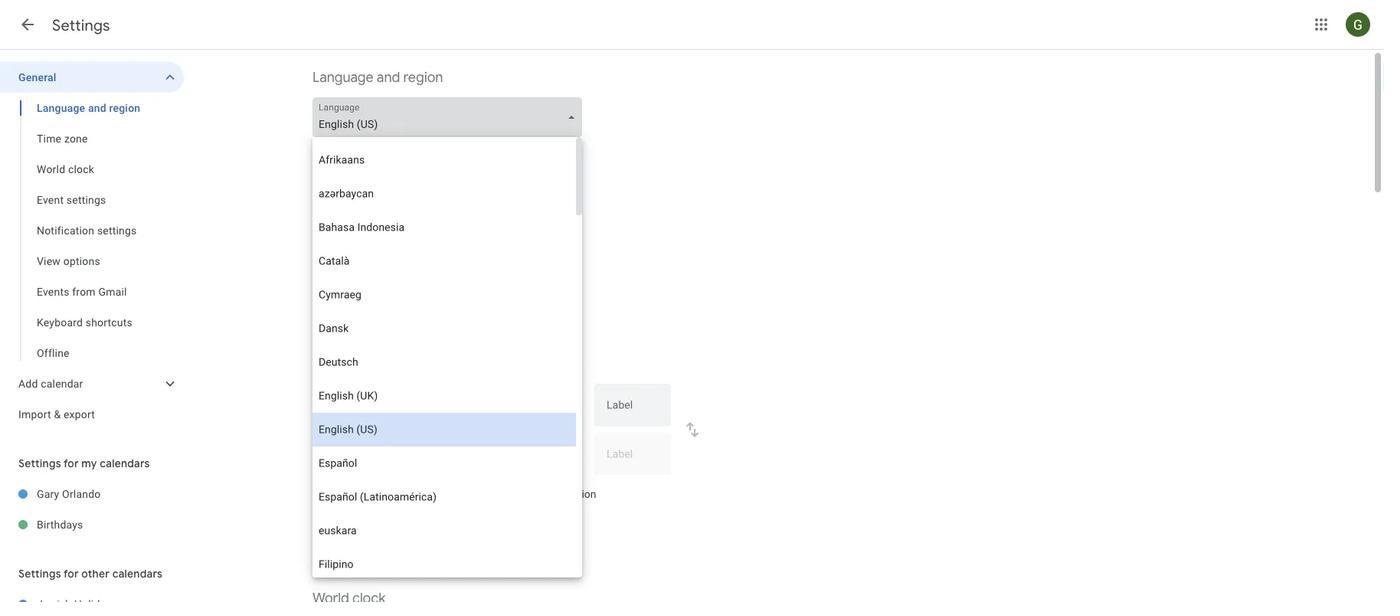 Task type: locate. For each thing, give the bounding box(es) containing it.
1 vertical spatial for
[[64, 567, 79, 581]]

0 horizontal spatial my
[[81, 457, 97, 471]]

english (us)‎ option
[[313, 413, 576, 447]]

0 horizontal spatial time
[[37, 132, 61, 145]]

dansk option
[[313, 312, 576, 346]]

group
[[0, 93, 184, 369]]

1 horizontal spatial to
[[510, 488, 519, 500]]

for for my
[[64, 457, 79, 471]]

0 vertical spatial calendars
[[100, 457, 150, 471]]

time
[[425, 359, 446, 372], [460, 488, 481, 500]]

1 vertical spatial settings
[[18, 457, 61, 471]]

calendar
[[41, 377, 83, 390]]

my up gary orlando tree item
[[81, 457, 97, 471]]

language and region
[[313, 69, 443, 86], [37, 102, 140, 114]]

filipino option
[[313, 548, 576, 582]]

zone up the 'clock'
[[64, 132, 88, 145]]

time right primary
[[460, 488, 481, 500]]

0 horizontal spatial and
[[88, 102, 106, 114]]

world clock
[[37, 163, 94, 175]]

0 horizontal spatial language and region
[[37, 102, 140, 114]]

0 vertical spatial settings
[[52, 15, 110, 35]]

shortcuts
[[86, 316, 133, 329]]

settings
[[67, 193, 106, 206], [97, 224, 137, 237]]

0 horizontal spatial language
[[37, 102, 85, 114]]

options
[[63, 255, 100, 267]]

1 vertical spatial my
[[404, 488, 419, 500]]

0 horizontal spatial to
[[356, 488, 366, 500]]

time zone
[[37, 132, 88, 145], [313, 328, 376, 345]]

1 vertical spatial language and region
[[37, 102, 140, 114]]

ask to update my primary time zone to current location
[[336, 488, 597, 500]]

settings for settings for my calendars
[[18, 457, 61, 471]]

time up 'english (uk)‎' option
[[425, 359, 446, 372]]

for left the other
[[64, 567, 79, 581]]

2 to from the left
[[510, 488, 519, 500]]

time zone inside group
[[37, 132, 88, 145]]

settings up options
[[97, 224, 137, 237]]

1 to from the left
[[356, 488, 366, 500]]

time up display
[[313, 328, 343, 345]]

my right update at the bottom left
[[404, 488, 419, 500]]

1 horizontal spatial time zone
[[313, 328, 376, 345]]

2 vertical spatial settings
[[18, 567, 61, 581]]

afrikaans option
[[313, 143, 576, 177]]

0 vertical spatial time zone
[[37, 132, 88, 145]]

1 vertical spatial time zone
[[313, 328, 376, 345]]

go back image
[[18, 15, 37, 34]]

settings for notification settings
[[97, 224, 137, 237]]

to left current
[[510, 488, 519, 500]]

primary
[[421, 488, 458, 500]]

settings
[[52, 15, 110, 35], [18, 457, 61, 471], [18, 567, 61, 581]]

zone
[[64, 132, 88, 145], [346, 328, 376, 345], [449, 359, 472, 372], [484, 488, 507, 500]]

orlando
[[62, 488, 101, 500]]

1 vertical spatial language
[[37, 102, 85, 114]]

1 vertical spatial settings
[[97, 224, 137, 237]]

add
[[18, 377, 38, 390]]

1 horizontal spatial language and region
[[313, 69, 443, 86]]

export
[[64, 408, 95, 421]]

calendars right the other
[[112, 567, 163, 581]]

2 for from the top
[[64, 567, 79, 581]]

event
[[37, 193, 64, 206]]

birthdays tree item
[[0, 510, 184, 540]]

to right ask
[[356, 488, 366, 500]]

group containing language and region
[[0, 93, 184, 369]]

english (uk)‎ option
[[313, 379, 576, 413]]

calendars
[[100, 457, 150, 471], [112, 567, 163, 581]]

to
[[356, 488, 366, 500], [510, 488, 519, 500]]

settings for my calendars tree
[[0, 479, 184, 540]]

español (latinoamérica)‎ option
[[313, 480, 576, 514]]

time zone up display
[[313, 328, 376, 345]]

0 vertical spatial time
[[425, 359, 446, 372]]

1 for from the top
[[64, 457, 79, 471]]

settings up "general" "tree item"
[[52, 15, 110, 35]]

0 horizontal spatial time zone
[[37, 132, 88, 145]]

for
[[64, 457, 79, 471], [64, 567, 79, 581]]

settings up the "gary"
[[18, 457, 61, 471]]

0 vertical spatial language
[[313, 69, 374, 86]]

0 vertical spatial time
[[37, 132, 61, 145]]

1 vertical spatial region
[[109, 102, 140, 114]]

0 horizontal spatial time
[[425, 359, 446, 372]]

events from gmail
[[37, 285, 127, 298]]

current
[[522, 488, 556, 500]]

1 horizontal spatial and
[[377, 69, 400, 86]]

google
[[407, 520, 436, 530]]

tree containing general
[[0, 62, 184, 430]]

other
[[81, 567, 110, 581]]

notification
[[37, 224, 94, 237]]

1 vertical spatial and
[[88, 102, 106, 114]]

zone inside group
[[64, 132, 88, 145]]

settings up the notification settings
[[67, 193, 106, 206]]

1 horizontal spatial time
[[313, 328, 343, 345]]

and inside group
[[88, 102, 106, 114]]

1 vertical spatial calendars
[[112, 567, 163, 581]]

1 horizontal spatial language
[[313, 69, 374, 86]]

region inside group
[[109, 102, 140, 114]]

1 horizontal spatial my
[[404, 488, 419, 500]]

0 vertical spatial for
[[64, 457, 79, 471]]

calendar
[[438, 520, 474, 530]]

tree
[[0, 62, 184, 430]]

and
[[377, 69, 400, 86], [88, 102, 106, 114]]

None field
[[313, 97, 589, 137]]

across
[[504, 520, 531, 530]]

1 vertical spatial time
[[460, 488, 481, 500]]

region
[[403, 69, 443, 86], [109, 102, 140, 114]]

time zone up world clock
[[37, 132, 88, 145]]

time
[[37, 132, 61, 145], [313, 328, 343, 345]]

add calendar
[[18, 377, 83, 390]]

ask
[[336, 488, 354, 500]]

zone up display
[[346, 328, 376, 345]]

Label for secondary time zone. text field
[[607, 449, 659, 471]]

0 vertical spatial settings
[[67, 193, 106, 206]]

calendars up gary orlando tree item
[[100, 457, 150, 471]]

español option
[[313, 447, 576, 480]]

my
[[81, 457, 97, 471], [404, 488, 419, 500]]

0 vertical spatial region
[[403, 69, 443, 86]]

learn
[[313, 520, 336, 530]]

gmail
[[98, 285, 127, 298]]

language
[[313, 69, 374, 86], [37, 102, 85, 114]]

time up world
[[37, 132, 61, 145]]

birthdays link
[[37, 510, 184, 540]]

0 horizontal spatial region
[[109, 102, 140, 114]]

for up gary orlando
[[64, 457, 79, 471]]

settings heading
[[52, 15, 110, 35]]

settings down birthdays
[[18, 567, 61, 581]]

secondary
[[373, 359, 422, 372]]



Task type: vqa. For each thing, say whether or not it's contained in the screenshot.
16 element
no



Task type: describe. For each thing, give the bounding box(es) containing it.
display
[[336, 359, 370, 372]]

about
[[361, 520, 385, 530]]

general tree item
[[0, 62, 184, 93]]

language list box
[[313, 137, 576, 602]]

import & export
[[18, 408, 95, 421]]

0 vertical spatial language and region
[[313, 69, 443, 86]]

offline
[[37, 347, 69, 359]]

calendars for settings for my calendars
[[100, 457, 150, 471]]

gary orlando tree item
[[0, 479, 184, 510]]

settings for settings
[[52, 15, 110, 35]]

view options
[[37, 255, 100, 267]]

event settings
[[37, 193, 106, 206]]

update
[[368, 488, 401, 500]]

birthdays
[[37, 518, 83, 531]]

azərbaycan option
[[313, 177, 576, 211]]

for for other
[[64, 567, 79, 581]]

location
[[558, 488, 597, 500]]

clock
[[68, 163, 94, 175]]

deutsch option
[[313, 346, 576, 379]]

learn more about how google calendar works across
[[313, 520, 533, 530]]

euskara option
[[313, 514, 576, 548]]

gary orlando
[[37, 488, 101, 500]]

more
[[338, 520, 359, 530]]

from
[[72, 285, 96, 298]]

zone up the works
[[484, 488, 507, 500]]

gary
[[37, 488, 59, 500]]

1 horizontal spatial time
[[460, 488, 481, 500]]

zone up 'english (uk)‎' option
[[449, 359, 472, 372]]

general
[[18, 71, 56, 84]]

Label for primary time zone. text field
[[607, 400, 659, 422]]

import
[[18, 408, 51, 421]]

settings for my calendars
[[18, 457, 150, 471]]

time inside group
[[37, 132, 61, 145]]

bahasa indonesia option
[[313, 211, 576, 244]]

cymraeg option
[[313, 278, 576, 312]]

settings for other calendars
[[18, 567, 163, 581]]

how
[[387, 520, 404, 530]]

0 vertical spatial and
[[377, 69, 400, 86]]

jewish holidays tree item
[[0, 589, 184, 602]]

settings for settings for other calendars
[[18, 567, 61, 581]]

1 horizontal spatial region
[[403, 69, 443, 86]]

display secondary time zone
[[336, 359, 472, 372]]

settings for event settings
[[67, 193, 106, 206]]

keyboard
[[37, 316, 83, 329]]

language inside group
[[37, 102, 85, 114]]

events
[[37, 285, 69, 298]]

keyboard shortcuts
[[37, 316, 133, 329]]

&
[[54, 408, 61, 421]]

calendars for settings for other calendars
[[112, 567, 163, 581]]

0 vertical spatial my
[[81, 457, 97, 471]]

notification settings
[[37, 224, 137, 237]]

view
[[37, 255, 61, 267]]

català option
[[313, 244, 576, 278]]

language and region inside group
[[37, 102, 140, 114]]

1 vertical spatial time
[[313, 328, 343, 345]]

world
[[37, 163, 65, 175]]

works
[[477, 520, 501, 530]]



